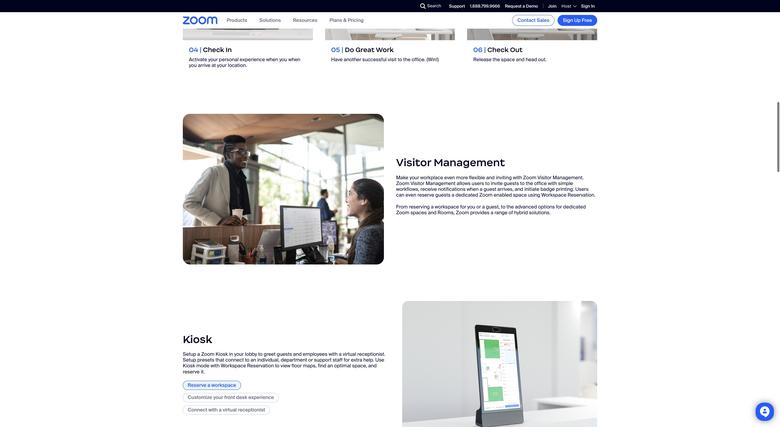 Task type: vqa. For each thing, say whether or not it's contained in the screenshot.
Rooms,
yes



Task type: describe. For each thing, give the bounding box(es) containing it.
a right 'reserving'
[[431, 204, 434, 210]]

head
[[526, 56, 538, 63]]

from
[[396, 204, 408, 210]]

free
[[582, 17, 593, 23]]

and left initiate
[[515, 186, 524, 193]]

visitor management image
[[183, 114, 384, 265]]

contact
[[518, 17, 536, 23]]

1 setup from the top
[[183, 352, 196, 358]]

to left invite
[[486, 180, 490, 187]]

dedicated inside make your workplace even more flexible and inviting with zoom visitor management. zoom visitor management allows users to invite guests to the office with simple workflows, receive notifications when a guest arrives, and initiate badge printing. users can even reserve guests a dedicated zoom enabled space using workspace reservation.
[[456, 192, 479, 199]]

04 | check in activate your personal experience when you when you arrive at your location.
[[189, 46, 301, 69]]

a left demo
[[523, 3, 526, 9]]

0 horizontal spatial an
[[251, 358, 256, 364]]

digital kiosk image
[[403, 302, 598, 428]]

06
[[474, 46, 483, 54]]

0 vertical spatial guests
[[504, 180, 519, 187]]

make
[[396, 175, 409, 181]]

2 setup from the top
[[183, 358, 196, 364]]

activate
[[189, 56, 207, 63]]

to right connect
[[245, 358, 250, 364]]

reserve
[[188, 383, 207, 389]]

reserve a workspace button
[[183, 381, 241, 391]]

workspace inside make your workplace even more flexible and inviting with zoom visitor management. zoom visitor management allows users to invite guests to the office with simple workflows, receive notifications when a guest arrives, and initiate badge printing. users can even reserve guests a dedicated zoom enabled space using workspace reservation.
[[542, 192, 567, 199]]

sign up free link
[[558, 15, 598, 26]]

1.888.799.9666 link
[[470, 3, 501, 9]]

the inside 05 | do great work have another successful visit to the office. (win!)
[[404, 56, 411, 63]]

0 horizontal spatial you
[[189, 62, 197, 69]]

setup a zoom kiosk in your lobby to greet guests and employees with a virtual receptionist. setup presets that connect to an individual, department or support staff for extra help. use kiosk mode with workspace reservation to view floor maps, find an optimal space, and reserve it.
[[183, 352, 386, 376]]

a left guest,
[[483, 204, 485, 210]]

1 vertical spatial kiosk
[[216, 352, 228, 358]]

spaces
[[411, 210, 427, 216]]

help.
[[364, 358, 375, 364]]

maps,
[[303, 363, 317, 370]]

location.
[[228, 62, 247, 69]]

initiate
[[525, 186, 540, 193]]

plans & pricing link
[[330, 17, 364, 24]]

with right office
[[548, 180, 558, 187]]

contact sales link
[[513, 15, 555, 26]]

guest
[[484, 186, 497, 193]]

reservation.
[[568, 192, 596, 199]]

solutions.
[[530, 210, 551, 216]]

reservation
[[247, 363, 274, 370]]

a up rooms,
[[452, 192, 455, 199]]

checked out screens on the computer image
[[468, 0, 598, 40]]

presets
[[197, 358, 215, 364]]

search
[[428, 3, 442, 9]]

0 horizontal spatial when
[[266, 56, 278, 63]]

request
[[505, 3, 522, 9]]

for inside setup a zoom kiosk in your lobby to greet guests and employees with a virtual receptionist. setup presets that connect to an individual, department or support staff for extra help. use kiosk mode with workspace reservation to view floor maps, find an optimal space, and reserve it.
[[344, 358, 350, 364]]

department
[[281, 358, 307, 364]]

greet
[[264, 352, 276, 358]]

or inside setup a zoom kiosk in your lobby to greet guests and employees with a virtual receptionist. setup presets that connect to an individual, department or support staff for extra help. use kiosk mode with workspace reservation to view floor maps, find an optimal space, and reserve it.
[[309, 358, 313, 364]]

visitor management
[[396, 156, 505, 170]]

connect
[[226, 358, 244, 364]]

receptionist
[[238, 407, 265, 414]]

solutions
[[260, 17, 281, 24]]

to inside 05 | do great work have another successful visit to the office. (win!)
[[398, 56, 403, 63]]

optimal
[[334, 363, 351, 370]]

plans & pricing
[[330, 17, 364, 24]]

another
[[344, 56, 362, 63]]

request a demo
[[505, 3, 539, 9]]

workspace inside reserve a workspace button
[[212, 383, 236, 389]]

connect
[[188, 407, 207, 414]]

in inside 04 | check in activate your personal experience when you when you arrive at your location.
[[226, 46, 232, 54]]

experience inside button
[[249, 395, 274, 401]]

sign for sign in
[[582, 3, 591, 9]]

users
[[576, 186, 589, 193]]

desk
[[236, 395, 247, 401]]

out.
[[539, 56, 547, 63]]

rooms,
[[438, 210, 455, 216]]

receptionist.
[[358, 352, 386, 358]]

1 horizontal spatial when
[[289, 56, 301, 63]]

06 | check out release the space and head out.
[[474, 46, 547, 63]]

your inside customize your front desk experience button
[[214, 395, 223, 401]]

sign in
[[582, 3, 595, 9]]

a left range
[[491, 210, 494, 216]]

visitor up make
[[396, 156, 432, 170]]

have
[[331, 56, 343, 63]]

a up mode
[[197, 352, 200, 358]]

workflows,
[[396, 186, 420, 193]]

lobby
[[245, 352, 257, 358]]

and inside 06 | check out release the space and head out.
[[517, 56, 525, 63]]

visitor right make
[[411, 180, 425, 187]]

inviting
[[496, 175, 512, 181]]

and inside the from reserving a workspace for you or a guest, to the advanced options for dedicated zoom spaces and rooms, zoom provides a range of hybrid solutions.
[[428, 210, 437, 216]]

the inside 06 | check out release the space and head out.
[[493, 56, 500, 63]]

resources
[[293, 17, 318, 24]]

a up optimal
[[339, 352, 342, 358]]

pricing
[[348, 17, 364, 24]]

allows
[[457, 180, 471, 187]]

options
[[539, 204, 555, 210]]

2 vertical spatial kiosk
[[183, 363, 195, 370]]

zoom left spaces
[[396, 210, 410, 216]]

printing.
[[556, 186, 575, 193]]

0 vertical spatial kiosk
[[183, 333, 212, 347]]

0 horizontal spatial even
[[406, 192, 417, 199]]

in
[[229, 352, 233, 358]]

out
[[511, 46, 523, 54]]

a left guest
[[480, 186, 483, 193]]

employees
[[303, 352, 328, 358]]

that
[[216, 358, 224, 364]]

visit
[[388, 56, 397, 63]]

connect with a virtual receptionist
[[188, 407, 265, 414]]

space inside 06 | check out release the space and head out.
[[502, 56, 515, 63]]

0 vertical spatial management
[[434, 156, 505, 170]]

with up optimal
[[329, 352, 338, 358]]

or inside the from reserving a workspace for you or a guest, to the advanced options for dedicated zoom spaces and rooms, zoom provides a range of hybrid solutions.
[[477, 204, 481, 210]]

front
[[225, 395, 235, 401]]

management.
[[553, 175, 584, 181]]

work
[[376, 46, 394, 54]]

at
[[212, 62, 216, 69]]

view
[[281, 363, 291, 370]]

customize your front desk experience button
[[183, 394, 279, 403]]

join link
[[549, 3, 557, 9]]

experience inside 04 | check in activate your personal experience when you when you arrive at your location.
[[240, 56, 265, 63]]

support link
[[450, 3, 466, 9]]

when inside make your workplace even more flexible and inviting with zoom visitor management. zoom visitor management allows users to invite guests to the office with simple workflows, receive notifications when a guest arrives, and initiate badge printing. users can even reserve guests a dedicated zoom enabled space using workspace reservation.
[[467, 186, 479, 193]]

plans
[[330, 17, 342, 24]]

products
[[227, 17, 247, 24]]



Task type: locate. For each thing, give the bounding box(es) containing it.
| for 04 |
[[200, 46, 202, 54]]

users
[[472, 180, 485, 187]]

and down receptionist.
[[369, 363, 377, 370]]

0 horizontal spatial sign
[[563, 17, 574, 23]]

or
[[477, 204, 481, 210], [309, 358, 313, 364]]

check up release on the right top of page
[[488, 46, 509, 54]]

to right visit
[[398, 56, 403, 63]]

zoom right rooms,
[[456, 210, 470, 216]]

0 horizontal spatial reserve
[[183, 369, 200, 376]]

office
[[535, 180, 547, 187]]

your
[[208, 56, 218, 63], [217, 62, 227, 69], [410, 175, 419, 181], [234, 352, 244, 358], [214, 395, 223, 401]]

2 horizontal spatial guests
[[504, 180, 519, 187]]

zoom logo image
[[183, 17, 218, 24]]

customize
[[188, 395, 212, 401]]

0 vertical spatial reserve
[[418, 192, 435, 199]]

1 horizontal spatial or
[[477, 204, 481, 210]]

space down out
[[502, 56, 515, 63]]

dedicated
[[456, 192, 479, 199], [564, 204, 586, 210]]

or left support
[[309, 358, 313, 364]]

sign up free
[[563, 17, 593, 23]]

range
[[495, 210, 508, 216]]

3 | from the left
[[342, 46, 344, 54]]

more
[[457, 175, 468, 181]]

virtual down customize your front desk experience button
[[223, 407, 237, 414]]

visitor up badge
[[538, 175, 552, 181]]

1 horizontal spatial an
[[328, 363, 333, 370]]

even right 'can'
[[406, 192, 417, 199]]

a down customize your front desk experience button
[[219, 407, 222, 414]]

setup left presets
[[183, 352, 196, 358]]

guests up enabled
[[504, 180, 519, 187]]

the right release on the right top of page
[[493, 56, 500, 63]]

1 horizontal spatial reserve
[[418, 192, 435, 199]]

1 vertical spatial sign
[[563, 17, 574, 23]]

1 | from the left
[[200, 46, 202, 54]]

with right inviting
[[513, 175, 522, 181]]

0 horizontal spatial check
[[203, 46, 224, 54]]

experience right personal
[[240, 56, 265, 63]]

the inside make your workplace even more flexible and inviting with zoom visitor management. zoom visitor management allows users to invite guests to the office with simple workflows, receive notifications when a guest arrives, and initiate badge printing. users can even reserve guests a dedicated zoom enabled space using workspace reservation.
[[526, 180, 533, 187]]

receive
[[421, 186, 437, 193]]

floor
[[292, 363, 302, 370]]

host
[[562, 3, 572, 9]]

&
[[344, 17, 347, 24]]

provides
[[471, 210, 490, 216]]

04
[[189, 46, 198, 54]]

a right reserve
[[208, 383, 210, 389]]

do
[[345, 46, 354, 54]]

in
[[592, 3, 595, 9], [226, 46, 232, 54]]

for right staff
[[344, 358, 350, 364]]

zoom up initiate
[[524, 175, 537, 181]]

virtual inside 'button'
[[223, 407, 237, 414]]

and
[[517, 56, 525, 63], [487, 175, 495, 181], [515, 186, 524, 193], [428, 210, 437, 216], [293, 352, 302, 358], [369, 363, 377, 370]]

your inside make your workplace even more flexible and inviting with zoom visitor management. zoom visitor management allows users to invite guests to the office with simple workflows, receive notifications when a guest arrives, and initiate badge printing. users can even reserve guests a dedicated zoom enabled space using workspace reservation.
[[410, 175, 419, 181]]

virtual inside setup a zoom kiosk in your lobby to greet guests and employees with a virtual receptionist. setup presets that connect to an individual, department or support staff for extra help. use kiosk mode with workspace reservation to view floor maps, find an optimal space, and reserve it.
[[343, 352, 357, 358]]

for left 'provides'
[[461, 204, 467, 210]]

1 vertical spatial experience
[[249, 395, 274, 401]]

a inside button
[[208, 383, 210, 389]]

0 vertical spatial sign
[[582, 3, 591, 9]]

virtual right staff
[[343, 352, 357, 358]]

find
[[318, 363, 327, 370]]

0 vertical spatial dedicated
[[456, 192, 479, 199]]

| inside 06 | check out release the space and head out.
[[485, 46, 486, 54]]

2 horizontal spatial when
[[467, 186, 479, 193]]

1 vertical spatial dedicated
[[564, 204, 586, 210]]

with
[[513, 175, 522, 181], [548, 180, 558, 187], [329, 352, 338, 358], [211, 363, 220, 370], [209, 407, 218, 414]]

your right make
[[410, 175, 419, 181]]

an right find at the bottom of page
[[328, 363, 333, 370]]

using
[[528, 192, 541, 199]]

1 vertical spatial or
[[309, 358, 313, 364]]

the
[[493, 56, 500, 63], [404, 56, 411, 63], [526, 180, 533, 187], [507, 204, 514, 210]]

to left view on the left bottom
[[275, 363, 280, 370]]

management left more
[[426, 180, 456, 187]]

workspace up options
[[542, 192, 567, 199]]

kiosk left in
[[216, 352, 228, 358]]

0 horizontal spatial workspace
[[212, 383, 236, 389]]

dedicated inside the from reserving a workspace for you or a guest, to the advanced options for dedicated zoom spaces and rooms, zoom provides a range of hybrid solutions.
[[564, 204, 586, 210]]

check for check in
[[203, 46, 224, 54]]

zoom up 'can'
[[396, 180, 410, 187]]

kiosk up presets
[[183, 333, 212, 347]]

1 horizontal spatial |
[[342, 46, 344, 54]]

0 horizontal spatial guests
[[277, 352, 292, 358]]

sign up free
[[582, 3, 591, 9]]

2 vertical spatial guests
[[277, 352, 292, 358]]

workspace up front
[[212, 383, 236, 389]]

sign left up
[[563, 17, 574, 23]]

or left guest,
[[477, 204, 481, 210]]

for right options
[[557, 204, 563, 210]]

experience up "receptionist"
[[249, 395, 274, 401]]

support
[[450, 3, 466, 9]]

1.888.799.9666
[[470, 3, 501, 9]]

to right the 'arrives,'
[[521, 180, 525, 187]]

dedicated down the reservation.
[[564, 204, 586, 210]]

extra
[[351, 358, 363, 364]]

1 horizontal spatial dedicated
[[564, 204, 586, 210]]

0 vertical spatial or
[[477, 204, 481, 210]]

sign for sign up free
[[563, 17, 574, 23]]

1 vertical spatial management
[[426, 180, 456, 187]]

reserve inside make your workplace even more flexible and inviting with zoom visitor management. zoom visitor management allows users to invite guests to the office with simple workflows, receive notifications when a guest arrives, and initiate badge printing. users can even reserve guests a dedicated zoom enabled space using workspace reservation.
[[418, 192, 435, 199]]

1 horizontal spatial you
[[280, 56, 287, 63]]

0 vertical spatial virtual
[[343, 352, 357, 358]]

kiosk left mode
[[183, 363, 195, 370]]

reserving
[[409, 204, 430, 210]]

space up advanced
[[514, 192, 527, 199]]

and up guest
[[487, 175, 495, 181]]

even up notifications
[[445, 175, 455, 181]]

products button
[[227, 17, 247, 24]]

the inside the from reserving a workspace for you or a guest, to the advanced options for dedicated zoom spaces and rooms, zoom provides a range of hybrid solutions.
[[507, 204, 514, 210]]

0 horizontal spatial dedicated
[[456, 192, 479, 199]]

reserve up 'reserving'
[[418, 192, 435, 199]]

and right spaces
[[428, 210, 437, 216]]

reserve inside setup a zoom kiosk in your lobby to greet guests and employees with a virtual receptionist. setup presets that connect to an individual, department or support staff for extra help. use kiosk mode with workspace reservation to view floor maps, find an optimal space, and reserve it.
[[183, 369, 200, 376]]

great
[[356, 46, 375, 54]]

reserve left it.
[[183, 369, 200, 376]]

your right activate on the left top of page
[[208, 56, 218, 63]]

simple
[[559, 180, 574, 187]]

0 horizontal spatial in
[[226, 46, 232, 54]]

the left hybrid
[[507, 204, 514, 210]]

1 vertical spatial even
[[406, 192, 417, 199]]

dedicated down allows
[[456, 192, 479, 199]]

1 horizontal spatial in
[[592, 3, 595, 9]]

workspace down in
[[221, 363, 246, 370]]

badge
[[541, 186, 555, 193]]

advanced
[[515, 204, 537, 210]]

staff
[[333, 358, 343, 364]]

1 horizontal spatial workspace
[[435, 204, 459, 210]]

0 vertical spatial in
[[592, 3, 595, 9]]

of
[[509, 210, 513, 216]]

2 horizontal spatial you
[[468, 204, 476, 210]]

1 horizontal spatial guests
[[436, 192, 451, 199]]

0 vertical spatial workspace
[[542, 192, 567, 199]]

a inside 'button'
[[219, 407, 222, 414]]

0 vertical spatial workspace
[[435, 204, 459, 210]]

2 horizontal spatial |
[[485, 46, 486, 54]]

invite
[[491, 180, 503, 187]]

in up personal
[[226, 46, 232, 54]]

arrive
[[198, 62, 211, 69]]

| right 05
[[342, 46, 344, 54]]

up
[[575, 17, 581, 23]]

2 | from the left
[[485, 46, 486, 54]]

management up more
[[434, 156, 505, 170]]

space inside make your workplace even more flexible and inviting with zoom visitor management. zoom visitor management allows users to invite guests to the office with simple workflows, receive notifications when a guest arrives, and initiate badge printing. users can even reserve guests a dedicated zoom enabled space using workspace reservation.
[[514, 192, 527, 199]]

1 vertical spatial virtual
[[223, 407, 237, 414]]

with right connect at the bottom of page
[[209, 407, 218, 414]]

an left individual,
[[251, 358, 256, 364]]

05
[[331, 46, 340, 54]]

zoom inside setup a zoom kiosk in your lobby to greet guests and employees with a virtual receptionist. setup presets that connect to an individual, department or support staff for extra help. use kiosk mode with workspace reservation to view floor maps, find an optimal space, and reserve it.
[[201, 352, 215, 358]]

the left office. in the right of the page
[[404, 56, 411, 63]]

hybrid
[[515, 210, 528, 216]]

your right in
[[234, 352, 244, 358]]

reserve
[[418, 192, 435, 199], [183, 369, 200, 376]]

zoom up guest,
[[480, 192, 493, 199]]

0 horizontal spatial workspace
[[221, 363, 246, 370]]

guests inside setup a zoom kiosk in your lobby to greet guests and employees with a virtual receptionist. setup presets that connect to an individual, department or support staff for extra help. use kiosk mode with workspace reservation to view floor maps, find an optimal space, and reserve it.
[[277, 352, 292, 358]]

you
[[280, 56, 287, 63], [189, 62, 197, 69], [468, 204, 476, 210]]

and up floor
[[293, 352, 302, 358]]

for
[[461, 204, 467, 210], [557, 204, 563, 210], [344, 358, 350, 364]]

individual,
[[257, 358, 280, 364]]

0 vertical spatial even
[[445, 175, 455, 181]]

setup left mode
[[183, 358, 196, 364]]

workspace
[[435, 204, 459, 210], [212, 383, 236, 389]]

to left greet
[[258, 352, 263, 358]]

an
[[251, 358, 256, 364], [328, 363, 333, 370]]

your inside setup a zoom kiosk in your lobby to greet guests and employees with a virtual receptionist. setup presets that connect to an individual, department or support staff for extra help. use kiosk mode with workspace reservation to view floor maps, find an optimal space, and reserve it.
[[234, 352, 244, 358]]

visitor
[[396, 156, 432, 170], [538, 175, 552, 181], [411, 180, 425, 187]]

solutions button
[[260, 17, 281, 24]]

your right at at top left
[[217, 62, 227, 69]]

0 vertical spatial experience
[[240, 56, 265, 63]]

check inside 04 | check in activate your personal experience when you when you arrive at your location.
[[203, 46, 224, 54]]

1 vertical spatial space
[[514, 192, 527, 199]]

| for 05 |
[[342, 46, 344, 54]]

05 | do great work have another successful visit to the office. (win!)
[[331, 46, 439, 63]]

and down out
[[517, 56, 525, 63]]

guests up rooms,
[[436, 192, 451, 199]]

with inside 'button'
[[209, 407, 218, 414]]

search image
[[421, 3, 426, 9]]

zoom up mode
[[201, 352, 215, 358]]

1 horizontal spatial workspace
[[542, 192, 567, 199]]

workplace
[[421, 175, 444, 181]]

even
[[445, 175, 455, 181], [406, 192, 417, 199]]

sales
[[537, 17, 550, 23]]

workspace inside the from reserving a workspace for you or a guest, to the advanced options for dedicated zoom spaces and rooms, zoom provides a range of hybrid solutions.
[[435, 204, 459, 210]]

1 check from the left
[[203, 46, 224, 54]]

check for check out
[[488, 46, 509, 54]]

zoom
[[524, 175, 537, 181], [396, 180, 410, 187], [480, 192, 493, 199], [396, 210, 410, 216], [456, 210, 470, 216], [201, 352, 215, 358]]

1 vertical spatial guests
[[436, 192, 451, 199]]

0 horizontal spatial virtual
[[223, 407, 237, 414]]

scanning a qr code on the computer image
[[183, 0, 313, 40]]

release
[[474, 56, 492, 63]]

kiosk element
[[183, 302, 598, 428]]

to inside the from reserving a workspace for you or a guest, to the advanced options for dedicated zoom spaces and rooms, zoom provides a range of hybrid solutions.
[[501, 204, 506, 210]]

| inside 05 | do great work have another successful visit to the office. (win!)
[[342, 46, 344, 54]]

0 horizontal spatial or
[[309, 358, 313, 364]]

you inside the from reserving a workspace for you or a guest, to the advanced options for dedicated zoom spaces and rooms, zoom provides a range of hybrid solutions.
[[468, 204, 476, 210]]

workspace inside setup a zoom kiosk in your lobby to greet guests and employees with a virtual receptionist. setup presets that connect to an individual, department or support staff for extra help. use kiosk mode with workspace reservation to view floor maps, find an optimal space, and reserve it.
[[221, 363, 246, 370]]

2 horizontal spatial for
[[557, 204, 563, 210]]

1 horizontal spatial check
[[488, 46, 509, 54]]

notifications
[[438, 186, 466, 193]]

workspace down notifications
[[435, 204, 459, 210]]

can
[[396, 192, 405, 199]]

virtual
[[343, 352, 357, 358], [223, 407, 237, 414]]

|
[[200, 46, 202, 54], [485, 46, 486, 54], [342, 46, 344, 54]]

check up at at top left
[[203, 46, 224, 54]]

| inside 04 | check in activate your personal experience when you when you arrive at your location.
[[200, 46, 202, 54]]

1 horizontal spatial for
[[461, 204, 467, 210]]

1 vertical spatial workspace
[[221, 363, 246, 370]]

to left of
[[501, 204, 506, 210]]

1 horizontal spatial even
[[445, 175, 455, 181]]

when
[[266, 56, 278, 63], [289, 56, 301, 63], [467, 186, 479, 193]]

| right 04
[[200, 46, 202, 54]]

arrives,
[[498, 186, 514, 193]]

0 horizontal spatial for
[[344, 358, 350, 364]]

2 check from the left
[[488, 46, 509, 54]]

space
[[502, 56, 515, 63], [514, 192, 527, 199]]

successful
[[363, 56, 387, 63]]

reserve a workspace
[[188, 383, 236, 389]]

0 horizontal spatial |
[[200, 46, 202, 54]]

your left front
[[214, 395, 223, 401]]

| right 06 at the top of page
[[485, 46, 486, 54]]

search image
[[421, 3, 426, 9]]

guest,
[[486, 204, 500, 210]]

1 vertical spatial reserve
[[183, 369, 200, 376]]

demo
[[527, 3, 539, 9]]

guests up view on the left bottom
[[277, 352, 292, 358]]

check inside 06 | check out release the space and head out.
[[488, 46, 509, 54]]

man on the computer screen image
[[325, 0, 455, 40]]

1 horizontal spatial sign
[[582, 3, 591, 9]]

with right mode
[[211, 363, 220, 370]]

sign in link
[[582, 3, 595, 9]]

1 vertical spatial in
[[226, 46, 232, 54]]

resources button
[[293, 17, 318, 24]]

customize your front desk experience
[[188, 395, 274, 401]]

in up free
[[592, 3, 595, 9]]

| for 06 |
[[485, 46, 486, 54]]

management inside make your workplace even more flexible and inviting with zoom visitor management. zoom visitor management allows users to invite guests to the office with simple workflows, receive notifications when a guest arrives, and initiate badge printing. users can even reserve guests a dedicated zoom enabled space using workspace reservation.
[[426, 180, 456, 187]]

1 vertical spatial workspace
[[212, 383, 236, 389]]

mode
[[196, 363, 210, 370]]

0 vertical spatial space
[[502, 56, 515, 63]]

None search field
[[398, 1, 422, 11]]

1 horizontal spatial virtual
[[343, 352, 357, 358]]

the left office
[[526, 180, 533, 187]]

support
[[314, 358, 332, 364]]



